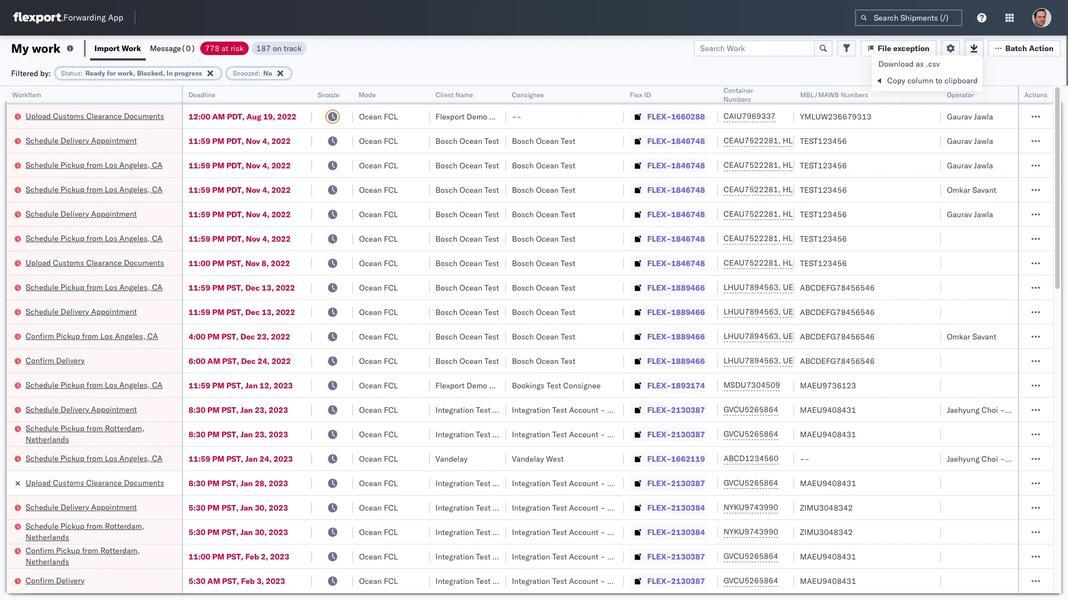 Task type: locate. For each thing, give the bounding box(es) containing it.
1 vertical spatial schedule pickup from rotterdam, netherlands
[[26, 522, 144, 543]]

1 horizontal spatial vandelay
[[512, 454, 544, 464]]

2 vertical spatial 23,
[[255, 430, 267, 440]]

13 flex- from the top
[[647, 405, 671, 415]]

0 vertical spatial documents
[[124, 111, 164, 121]]

flex-2130387 for confirm delivery
[[647, 577, 705, 587]]

confirm delivery link
[[26, 355, 85, 366], [26, 576, 85, 587]]

1 vertical spatial am
[[207, 356, 220, 366]]

pickup for fifth schedule pickup from los angeles, ca button from the top of the page
[[61, 380, 85, 390]]

1 vertical spatial 23,
[[255, 405, 267, 415]]

demo
[[467, 112, 487, 122], [467, 381, 487, 391]]

1 vertical spatial upload customs clearance documents
[[26, 258, 164, 268]]

4 integration from the top
[[512, 503, 550, 513]]

customs for 12:00 am pdt, aug 19, 2022
[[53, 111, 84, 121]]

jaehyung
[[947, 405, 980, 415]]

los for 3rd schedule pickup from los angeles, ca button from the bottom of the page
[[105, 282, 117, 292]]

1 vertical spatial rotterdam,
[[105, 522, 144, 532]]

8:30 for schedule pickup from rotterdam, netherlands
[[189, 430, 206, 440]]

6 flex- from the top
[[647, 234, 671, 244]]

5:30 down 8:30 pm pst, jan 28, 2023
[[189, 503, 206, 513]]

flex-2130387 button
[[630, 403, 707, 418], [630, 403, 707, 418], [630, 427, 707, 443], [630, 427, 707, 443], [630, 476, 707, 492], [630, 476, 707, 492], [630, 549, 707, 565], [630, 549, 707, 565], [630, 574, 707, 589], [630, 574, 707, 589]]

rotterdam, inside confirm pickup from rotterdam, netherlands
[[100, 546, 140, 556]]

from for 1st schedule pickup from los angeles, ca button from the bottom of the page
[[87, 454, 103, 464]]

5 test123456 from the top
[[800, 234, 847, 244]]

2 schedule pickup from los angeles, ca from the top
[[26, 184, 163, 194]]

pst, down 11:59 pm pst, jan 12, 2023
[[222, 405, 239, 415]]

2 gaurav from the top
[[947, 136, 972, 146]]

23, up 6:00 am pst, dec 24, 2022
[[257, 332, 269, 342]]

23, down 12,
[[255, 405, 267, 415]]

4 ceau7522281, hlxu6269489, hlxu8034992 from the top
[[724, 209, 896, 219]]

11:59 pm pst, dec 13, 2022 up 4:00 pm pst, dec 23, 2022
[[189, 307, 295, 317]]

0 vertical spatial 8:30
[[189, 405, 206, 415]]

1 vertical spatial 8:30
[[189, 430, 206, 440]]

1 schedule pickup from rotterdam, netherlands button from the top
[[26, 423, 167, 446]]

7 11:59 from the top
[[189, 307, 210, 317]]

:
[[81, 69, 83, 77], [258, 69, 261, 77]]

2 flexport from the top
[[436, 381, 465, 391]]

3 customs from the top
[[53, 478, 84, 488]]

2 vertical spatial netherlands
[[26, 557, 69, 567]]

am right 12:00
[[212, 112, 225, 122]]

: left no
[[258, 69, 261, 77]]

pst, left 8,
[[226, 258, 243, 268]]

pickup for confirm pickup from los angeles, ca 'button'
[[56, 331, 80, 341]]

jan up 28,
[[245, 454, 258, 464]]

6:00 am pst, dec 24, 2022
[[189, 356, 291, 366]]

resize handle column header for deadline
[[299, 86, 312, 601]]

0 vertical spatial zimu3048342
[[800, 503, 853, 513]]

1 vertical spatial demo
[[467, 381, 487, 391]]

jan up 11:00 pm pst, feb 2, 2023 on the bottom left of the page
[[240, 528, 253, 538]]

confirm pickup from los angeles, ca
[[26, 331, 158, 341]]

2130387 for schedule delivery appointment
[[671, 405, 705, 415]]

8:30 down 6:00
[[189, 405, 206, 415]]

23, up '11:59 pm pst, jan 24, 2023'
[[255, 430, 267, 440]]

appointment
[[91, 135, 137, 145], [91, 209, 137, 219], [91, 307, 137, 317], [91, 405, 137, 415], [91, 503, 137, 513]]

schedule pickup from los angeles, ca link
[[26, 159, 163, 171], [26, 184, 163, 195], [26, 233, 163, 244], [26, 282, 163, 293], [26, 380, 163, 391], [26, 453, 163, 464]]

flex-1846748 button
[[630, 133, 707, 149], [630, 133, 707, 149], [630, 158, 707, 173], [630, 158, 707, 173], [630, 182, 707, 198], [630, 182, 707, 198], [630, 207, 707, 222], [630, 207, 707, 222], [630, 231, 707, 247], [630, 231, 707, 247], [630, 256, 707, 271], [630, 256, 707, 271]]

for
[[107, 69, 116, 77]]

2 flex-2130384 from the top
[[647, 528, 705, 538]]

customs
[[53, 111, 84, 121], [53, 258, 84, 268], [53, 478, 84, 488]]

customs for 11:00 pm pst, nov 8, 2022
[[53, 258, 84, 268]]

30,
[[255, 503, 267, 513], [255, 528, 267, 538]]

omkar
[[947, 185, 970, 195], [947, 332, 970, 342]]

numbers down container
[[724, 95, 751, 103]]

dec down 11:00 pm pst, nov 8, 2022
[[245, 283, 260, 293]]

6 hlxu6269489, from the top
[[783, 258, 840, 268]]

0 horizontal spatial numbers
[[724, 95, 751, 103]]

0 vertical spatial flexport demo consignee
[[436, 112, 527, 122]]

11:59 pm pdt, nov 4, 2022
[[189, 136, 291, 146], [189, 161, 291, 171], [189, 185, 291, 195], [189, 209, 291, 219], [189, 234, 291, 244]]

pst,
[[226, 258, 243, 268], [226, 283, 243, 293], [226, 307, 243, 317], [222, 332, 239, 342], [222, 356, 239, 366], [226, 381, 243, 391], [222, 405, 239, 415], [222, 430, 239, 440], [226, 454, 243, 464], [222, 479, 239, 489], [222, 503, 239, 513], [222, 528, 239, 538], [226, 552, 243, 562], [222, 577, 239, 587]]

6 test123456 from the top
[[800, 258, 847, 268]]

flexport demo consignee
[[436, 112, 527, 122], [436, 381, 527, 391]]

24, up 12,
[[258, 356, 270, 366]]

netherlands
[[26, 435, 69, 445], [26, 533, 69, 543], [26, 557, 69, 567]]

ready
[[85, 69, 105, 77]]

pst, down 11:00 pm pst, feb 2, 2023 on the bottom left of the page
[[222, 577, 239, 587]]

1 vertical spatial 8:30 pm pst, jan 23, 2023
[[189, 430, 288, 440]]

4:00 pm pst, dec 23, 2022
[[189, 332, 290, 342]]

1 vertical spatial 11:59 pm pst, dec 13, 2022
[[189, 307, 295, 317]]

netherlands for 11:00
[[26, 557, 69, 567]]

0 vertical spatial schedule pickup from rotterdam, netherlands button
[[26, 423, 167, 446]]

bosch
[[436, 136, 458, 146], [512, 136, 534, 146], [436, 161, 458, 171], [512, 161, 534, 171], [436, 185, 458, 195], [512, 185, 534, 195], [436, 209, 458, 219], [512, 209, 534, 219], [436, 234, 458, 244], [512, 234, 534, 244], [436, 258, 458, 268], [512, 258, 534, 268], [436, 283, 458, 293], [512, 283, 534, 293], [436, 307, 458, 317], [512, 307, 534, 317], [436, 332, 458, 342], [512, 332, 534, 342], [436, 356, 458, 366], [512, 356, 534, 366]]

0 vertical spatial nyku9743990
[[724, 503, 778, 513]]

download
[[878, 59, 914, 69]]

mbl/mawb numbers
[[800, 91, 868, 99]]

23, for schedule pickup from rotterdam, netherlands
[[255, 430, 267, 440]]

8:30 up '11:59 pm pst, jan 24, 2023'
[[189, 430, 206, 440]]

3 integration test account - karl lagerfeld from the top
[[512, 479, 657, 489]]

delivery for schedule delivery appointment link for 8:30 pm pst, jan 23, 2023
[[61, 405, 89, 415]]

3 appointment from the top
[[91, 307, 137, 317]]

0 vertical spatial 13,
[[262, 283, 274, 293]]

0 vertical spatial --
[[512, 112, 522, 122]]

jan for "schedule pickup from los angeles, ca" link related to fifth schedule pickup from los angeles, ca button from the top of the page
[[245, 381, 258, 391]]

los for 3rd schedule pickup from los angeles, ca button from the top of the page
[[105, 233, 117, 243]]

flexport
[[436, 112, 465, 122], [436, 381, 465, 391]]

6 hlxu8034992 from the top
[[842, 258, 896, 268]]

my
[[11, 40, 29, 56]]

0 vertical spatial omkar savant
[[947, 185, 996, 195]]

delivery for 2nd confirm delivery link from the top
[[56, 576, 85, 586]]

flex-
[[647, 112, 671, 122], [647, 136, 671, 146], [647, 161, 671, 171], [647, 185, 671, 195], [647, 209, 671, 219], [647, 234, 671, 244], [647, 258, 671, 268], [647, 283, 671, 293], [647, 307, 671, 317], [647, 332, 671, 342], [647, 356, 671, 366], [647, 381, 671, 391], [647, 405, 671, 415], [647, 430, 671, 440], [647, 454, 671, 464], [647, 479, 671, 489], [647, 503, 671, 513], [647, 528, 671, 538], [647, 552, 671, 562], [647, 577, 671, 587]]

2 vertical spatial upload
[[26, 478, 51, 488]]

0 vertical spatial 5:30
[[189, 503, 206, 513]]

0 vertical spatial 2130384
[[671, 503, 705, 513]]

confirm delivery down confirm pickup from los angeles, ca 'button'
[[26, 356, 85, 366]]

1 vertical spatial schedule pickup from rotterdam, netherlands button
[[26, 521, 167, 544]]

pm
[[212, 136, 224, 146], [212, 161, 224, 171], [212, 185, 224, 195], [212, 209, 224, 219], [212, 234, 224, 244], [212, 258, 224, 268], [212, 283, 224, 293], [212, 307, 224, 317], [207, 332, 220, 342], [212, 381, 224, 391], [207, 405, 220, 415], [207, 430, 220, 440], [212, 454, 224, 464], [207, 479, 220, 489], [207, 503, 220, 513], [207, 528, 220, 538], [212, 552, 224, 562]]

schedule for fifth schedule pickup from los angeles, ca button from the top of the page
[[26, 380, 59, 390]]

11 schedule from the top
[[26, 454, 59, 464]]

maeu9736123
[[800, 381, 856, 391]]

2 vertical spatial am
[[207, 577, 220, 587]]

maeu9408431 for schedule delivery appointment
[[800, 405, 856, 415]]

13, for schedule pickup from los angeles, ca
[[262, 283, 274, 293]]

numbers up ymluw236679313
[[840, 91, 868, 99]]

numbers
[[840, 91, 868, 99], [724, 95, 751, 103]]

10 ocean fcl from the top
[[359, 332, 398, 342]]

track
[[284, 43, 302, 53]]

1 vertical spatial 11:00
[[189, 552, 210, 562]]

2 vertical spatial upload customs clearance documents link
[[26, 478, 164, 489]]

gvcu5265864 for confirm pickup from rotterdam, netherlands
[[724, 552, 778, 562]]

pst, down 11:00 pm pst, nov 8, 2022
[[226, 283, 243, 293]]

30, down 28,
[[255, 503, 267, 513]]

0 vertical spatial flex-2130384
[[647, 503, 705, 513]]

1 1889466 from the top
[[671, 283, 705, 293]]

5:30 for confirm delivery
[[189, 577, 206, 587]]

4 maeu9408431 from the top
[[800, 552, 856, 562]]

1 vertical spatial flex-2130384
[[647, 528, 705, 538]]

2 4, from the top
[[262, 161, 270, 171]]

flex-2130384 button
[[630, 500, 707, 516], [630, 500, 707, 516], [630, 525, 707, 540], [630, 525, 707, 540]]

1 horizontal spatial :
[[258, 69, 261, 77]]

5:30 down 11:00 pm pst, feb 2, 2023 on the bottom left of the page
[[189, 577, 206, 587]]

8:30 pm pst, jan 23, 2023 up '11:59 pm pst, jan 24, 2023'
[[189, 430, 288, 440]]

2 schedule delivery appointment from the top
[[26, 209, 137, 219]]

jan down 11:59 pm pst, jan 12, 2023
[[240, 405, 253, 415]]

appointment for 11:59 pm pdt, nov 4, 2022
[[91, 209, 137, 219]]

11:00 for 11:00 pm pst, feb 2, 2023
[[189, 552, 210, 562]]

schedule pickup from rotterdam, netherlands for 5:30 pm pst, jan 30, 2023
[[26, 522, 144, 543]]

confirm pickup from rotterdam, netherlands
[[26, 546, 140, 567]]

pst, up 5:30 am pst, feb 3, 2023 at the left
[[226, 552, 243, 562]]

schedule for schedule pickup from rotterdam, netherlands button associated with 8:30 pm pst, jan 23, 2023
[[26, 424, 59, 434]]

0 vertical spatial confirm delivery button
[[26, 355, 85, 367]]

1889466
[[671, 283, 705, 293], [671, 307, 705, 317], [671, 332, 705, 342], [671, 356, 705, 366]]

confirm delivery button down confirm pickup from rotterdam, netherlands
[[26, 576, 85, 588]]

1 4, from the top
[[262, 136, 270, 146]]

1 1846748 from the top
[[671, 136, 705, 146]]

1 flex- from the top
[[647, 112, 671, 122]]

6 karl from the top
[[607, 552, 622, 562]]

0 vertical spatial rotterdam,
[[105, 424, 144, 434]]

11:59 for fifth schedule pickup from los angeles, ca button from the bottom of the page
[[189, 185, 210, 195]]

los for confirm pickup from los angeles, ca 'button'
[[100, 331, 113, 341]]

4 hlxu6269489, from the top
[[783, 209, 840, 219]]

2 vertical spatial 8:30
[[189, 479, 206, 489]]

upload customs clearance documents
[[26, 111, 164, 121], [26, 258, 164, 268], [26, 478, 164, 488]]

6 ocean fcl from the top
[[359, 234, 398, 244]]

1 vertical spatial 5:30 pm pst, jan 30, 2023
[[189, 528, 288, 538]]

0 vertical spatial upload
[[26, 111, 51, 121]]

by:
[[40, 68, 51, 78]]

1 confirm from the top
[[26, 331, 54, 341]]

schedule for first schedule delivery appointment button from the bottom
[[26, 503, 59, 513]]

pickup inside confirm pickup from rotterdam, netherlands
[[56, 546, 80, 556]]

2 vertical spatial documents
[[124, 478, 164, 488]]

feb left 2,
[[245, 552, 259, 562]]

jan for 1st schedule pickup from los angeles, ca button from the bottom of the page's "schedule pickup from los angeles, ca" link
[[245, 454, 258, 464]]

upload customs clearance documents link
[[26, 110, 164, 122], [26, 257, 164, 268], [26, 478, 164, 489]]

gvcu5265864
[[724, 405, 778, 415], [724, 430, 778, 440], [724, 478, 778, 488], [724, 552, 778, 562], [724, 576, 778, 586]]

jan down 8:30 pm pst, jan 28, 2023
[[240, 503, 253, 513]]

5 resize handle column header from the left
[[493, 86, 506, 601]]

30, up 2,
[[255, 528, 267, 538]]

resize handle column header for flex id
[[705, 86, 718, 601]]

0 vertical spatial omkar
[[947, 185, 970, 195]]

3 gaurav jawla from the top
[[947, 161, 993, 171]]

1 hlxu6269489, from the top
[[783, 136, 840, 146]]

2 schedule pickup from rotterdam, netherlands link from the top
[[26, 521, 167, 543]]

ymluw236679313
[[800, 112, 872, 122]]

schedule delivery appointment for 11:59 pm pdt, nov 4, 2022
[[26, 209, 137, 219]]

2 11:59 pm pdt, nov 4, 2022 from the top
[[189, 161, 291, 171]]

1 vertical spatial clearance
[[86, 258, 122, 268]]

8:30 pm pst, jan 23, 2023 down 11:59 pm pst, jan 12, 2023
[[189, 405, 288, 415]]

container numbers button
[[718, 84, 783, 104]]

3 upload customs clearance documents from the top
[[26, 478, 164, 488]]

maeu9408431 for confirm pickup from rotterdam, netherlands
[[800, 552, 856, 562]]

netherlands inside confirm pickup from rotterdam, netherlands
[[26, 557, 69, 567]]

pickup for fifth schedule pickup from los angeles, ca button from the bottom of the page
[[61, 184, 85, 194]]

2023 right 12,
[[274, 381, 293, 391]]

12 flex- from the top
[[647, 381, 671, 391]]

integration
[[512, 405, 550, 415], [512, 430, 550, 440], [512, 479, 550, 489], [512, 503, 550, 513], [512, 528, 550, 538], [512, 552, 550, 562], [512, 577, 550, 587]]

2023
[[274, 381, 293, 391], [269, 405, 288, 415], [269, 430, 288, 440], [274, 454, 293, 464], [269, 479, 288, 489], [269, 503, 288, 513], [269, 528, 288, 538], [270, 552, 289, 562], [266, 577, 285, 587]]

5 fcl from the top
[[384, 209, 398, 219]]

delivery for 1st confirm delivery link from the top
[[56, 356, 85, 366]]

3 5:30 from the top
[[189, 577, 206, 587]]

1 11:59 pm pdt, nov 4, 2022 from the top
[[189, 136, 291, 146]]

demo left 'bookings'
[[467, 381, 487, 391]]

24, up 28,
[[260, 454, 272, 464]]

feb left 3,
[[241, 577, 255, 587]]

1 horizontal spatial numbers
[[840, 91, 868, 99]]

5:30 up 11:00 pm pst, feb 2, 2023 on the bottom left of the page
[[189, 528, 206, 538]]

pdt,
[[227, 112, 245, 122], [226, 136, 244, 146], [226, 161, 244, 171], [226, 185, 244, 195], [226, 209, 244, 219], [226, 234, 244, 244]]

as
[[916, 59, 924, 69]]

upload customs clearance documents link for 11:00 pm pst, nov 8, 2022
[[26, 257, 164, 268]]

-- down consignee button
[[512, 112, 522, 122]]

dec up 4:00 pm pst, dec 23, 2022
[[245, 307, 260, 317]]

from inside confirm pickup from rotterdam, netherlands
[[82, 546, 98, 556]]

gvcu5265864 for confirm delivery
[[724, 576, 778, 586]]

dec up 11:59 pm pst, jan 12, 2023
[[241, 356, 256, 366]]

upload customs clearance documents button
[[26, 110, 164, 123], [26, 257, 164, 270]]

1 vertical spatial confirm delivery link
[[26, 576, 85, 587]]

0 vertical spatial 11:00
[[189, 258, 210, 268]]

13, up 4:00 pm pst, dec 23, 2022
[[262, 307, 274, 317]]

schedule delivery appointment
[[26, 135, 137, 145], [26, 209, 137, 219], [26, 307, 137, 317], [26, 405, 137, 415], [26, 503, 137, 513]]

2 vertical spatial 5:30
[[189, 577, 206, 587]]

schedule pickup from los angeles, ca
[[26, 160, 163, 170], [26, 184, 163, 194], [26, 233, 163, 243], [26, 282, 163, 292], [26, 380, 163, 390], [26, 454, 163, 464]]

from inside confirm pickup from los angeles, ca link
[[82, 331, 98, 341]]

confirm inside 'button'
[[26, 331, 54, 341]]

savant
[[972, 185, 996, 195], [972, 332, 996, 342]]

1 vertical spatial customs
[[53, 258, 84, 268]]

0 vertical spatial upload customs clearance documents
[[26, 111, 164, 121]]

3 resize handle column header from the left
[[340, 86, 354, 601]]

11:59 for schedule delivery appointment button related to 11:59 pm pdt, nov 4, 2022
[[189, 209, 210, 219]]

Search Shipments (/) text field
[[855, 9, 962, 26]]

0 vertical spatial schedule pickup from rotterdam, netherlands link
[[26, 423, 167, 445]]

list box
[[872, 56, 982, 91]]

11:00
[[189, 258, 210, 268], [189, 552, 210, 562]]

2130387 for schedule pickup from rotterdam, netherlands
[[671, 430, 705, 440]]

confirm delivery link down confirm pickup from los angeles, ca 'button'
[[26, 355, 85, 366]]

0 vertical spatial customs
[[53, 111, 84, 121]]

flex-2130384
[[647, 503, 705, 513], [647, 528, 705, 538]]

pickup inside confirm pickup from los angeles, ca link
[[56, 331, 80, 341]]

ceau7522281,
[[724, 136, 781, 146], [724, 160, 781, 170], [724, 185, 781, 195], [724, 209, 781, 219], [724, 234, 781, 244], [724, 258, 781, 268]]

3 1889466 from the top
[[671, 332, 705, 342]]

schedule pickup from rotterdam, netherlands link for 5:30
[[26, 521, 167, 543]]

4 test123456 from the top
[[800, 209, 847, 219]]

schedule delivery appointment for 11:59 pm pst, dec 13, 2022
[[26, 307, 137, 317]]

1 vertical spatial confirm delivery button
[[26, 576, 85, 588]]

numbers inside container numbers
[[724, 95, 751, 103]]

confirm
[[26, 331, 54, 341], [26, 356, 54, 366], [26, 546, 54, 556], [26, 576, 54, 586]]

2 vertical spatial upload customs clearance documents
[[26, 478, 164, 488]]

1 vertical spatial 13,
[[262, 307, 274, 317]]

3 schedule from the top
[[26, 184, 59, 194]]

numbers inside button
[[840, 91, 868, 99]]

8:30 down '11:59 pm pst, jan 24, 2023'
[[189, 479, 206, 489]]

schedule delivery appointment button for 8:30 pm pst, jan 23, 2023
[[26, 404, 137, 416]]

1 omkar from the top
[[947, 185, 970, 195]]

pst, down 8:30 pm pst, jan 28, 2023
[[222, 503, 239, 513]]

1 vertical spatial zimu3048342
[[800, 528, 853, 538]]

1 vertical spatial flexport
[[436, 381, 465, 391]]

jawla
[[974, 112, 993, 122], [974, 136, 993, 146], [974, 161, 993, 171], [974, 209, 993, 219]]

8 flex- from the top
[[647, 283, 671, 293]]

from for confirm pickup from los angeles, ca 'button'
[[82, 331, 98, 341]]

1 30, from the top
[[255, 503, 267, 513]]

5:30 for schedule pickup from rotterdam, netherlands
[[189, 528, 206, 538]]

3 fcl from the top
[[384, 161, 398, 171]]

3 4, from the top
[[262, 185, 270, 195]]

1 vertical spatial documents
[[124, 258, 164, 268]]

2023 right 28,
[[269, 479, 288, 489]]

0 vertical spatial 8:30 pm pst, jan 23, 2023
[[189, 405, 288, 415]]

1 vertical spatial confirm delivery
[[26, 576, 85, 586]]

mbl/mawb
[[800, 91, 839, 99]]

2 vertical spatial customs
[[53, 478, 84, 488]]

0 horizontal spatial :
[[81, 69, 83, 77]]

am down 11:00 pm pst, feb 2, 2023 on the bottom left of the page
[[207, 577, 220, 587]]

consignee inside button
[[512, 91, 544, 99]]

ca inside 'button'
[[147, 331, 158, 341]]

am for 12:00
[[212, 112, 225, 122]]

1 vertical spatial omkar savant
[[947, 332, 996, 342]]

5 account from the top
[[569, 528, 598, 538]]

0 vertical spatial confirm delivery
[[26, 356, 85, 366]]

3 karl from the top
[[607, 479, 622, 489]]

11:59 pm pst, dec 13, 2022 down 11:00 pm pst, nov 8, 2022
[[189, 283, 295, 293]]

1 netherlands from the top
[[26, 435, 69, 445]]

4 gvcu5265864 from the top
[[724, 552, 778, 562]]

0 vertical spatial 30,
[[255, 503, 267, 513]]

confirm for 2nd confirm delivery link from the top
[[26, 576, 54, 586]]

upload customs clearance documents for 11:00
[[26, 258, 164, 268]]

0 vertical spatial feb
[[245, 552, 259, 562]]

los
[[105, 160, 117, 170], [105, 184, 117, 194], [105, 233, 117, 243], [105, 282, 117, 292], [100, 331, 113, 341], [105, 380, 117, 390], [105, 454, 117, 464]]

dec up 6:00 am pst, dec 24, 2022
[[240, 332, 255, 342]]

5 4, from the top
[[262, 234, 270, 244]]

0 vertical spatial schedule pickup from rotterdam, netherlands
[[26, 424, 144, 445]]

0 vertical spatial netherlands
[[26, 435, 69, 445]]

1 5:30 pm pst, jan 30, 2023 from the top
[[189, 503, 288, 513]]

3 clearance from the top
[[86, 478, 122, 488]]

0 vertical spatial flexport
[[436, 112, 465, 122]]

abcdefg78456546
[[800, 283, 875, 293], [800, 307, 875, 317], [800, 332, 875, 342], [800, 356, 875, 366]]

from for fifth schedule pickup from los angeles, ca button from the top of the page
[[87, 380, 103, 390]]

feb
[[245, 552, 259, 562], [241, 577, 255, 587]]

1 vertical spatial savant
[[972, 332, 996, 342]]

2 jawla from the top
[[974, 136, 993, 146]]

6 11:59 from the top
[[189, 283, 210, 293]]

1 schedule pickup from los angeles, ca button from the top
[[26, 159, 163, 172]]

los for 1st schedule pickup from los angeles, ca button from the bottom of the page
[[105, 454, 117, 464]]

zimu3048342
[[800, 503, 853, 513], [800, 528, 853, 538]]

17 ocean fcl from the top
[[359, 503, 398, 513]]

1 vertical spatial flexport demo consignee
[[436, 381, 527, 391]]

0 vertical spatial upload customs clearance documents link
[[26, 110, 164, 122]]

5:30
[[189, 503, 206, 513], [189, 528, 206, 538], [189, 577, 206, 587]]

2 schedule pickup from rotterdam, netherlands button from the top
[[26, 521, 167, 544]]

2 hlxu8034992 from the top
[[842, 160, 896, 170]]

savant for lhuu7894563, uetu5238478
[[972, 332, 996, 342]]

confirm delivery down confirm pickup from rotterdam, netherlands
[[26, 576, 85, 586]]

0 vertical spatial 11:59 pm pst, dec 13, 2022
[[189, 283, 295, 293]]

flex-2130387 for schedule pickup from rotterdam, netherlands
[[647, 430, 705, 440]]

jan for schedule pickup from rotterdam, netherlands link related to 8:30
[[240, 430, 253, 440]]

1 vertical spatial --
[[800, 454, 810, 464]]

7 ocean fcl from the top
[[359, 258, 398, 268]]

0 horizontal spatial vandelay
[[436, 454, 468, 464]]

1 vertical spatial schedule pickup from rotterdam, netherlands link
[[26, 521, 167, 543]]

schedule pickup from los angeles, ca for fifth schedule pickup from los angeles, ca button from the top of the page
[[26, 380, 163, 390]]

workitem
[[12, 91, 41, 99]]

20 flex- from the top
[[647, 577, 671, 587]]

2023 up '11:59 pm pst, jan 24, 2023'
[[269, 430, 288, 440]]

1 vertical spatial 30,
[[255, 528, 267, 538]]

3 maeu9408431 from the top
[[800, 479, 856, 489]]

2 account from the top
[[569, 430, 598, 440]]

11:59 pm pst, dec 13, 2022
[[189, 283, 295, 293], [189, 307, 295, 317]]

1 vertical spatial 2130384
[[671, 528, 705, 538]]

2130387 for confirm pickup from rotterdam, netherlands
[[671, 552, 705, 562]]

omkar for lhuu7894563, uetu5238478
[[947, 332, 970, 342]]

24, for 2022
[[258, 356, 270, 366]]

2130387 for confirm delivery
[[671, 577, 705, 587]]

1 11:59 pm pst, dec 13, 2022 from the top
[[189, 283, 295, 293]]

1 flexport from the top
[[436, 112, 465, 122]]

2 vertical spatial clearance
[[86, 478, 122, 488]]

actions
[[1025, 91, 1048, 99]]

rotterdam, for 8:30 pm pst, jan 23, 2023
[[105, 424, 144, 434]]

confirm inside confirm pickup from rotterdam, netherlands
[[26, 546, 54, 556]]

bookings test consignee
[[512, 381, 601, 391]]

1 vertical spatial 5:30
[[189, 528, 206, 538]]

4 1889466 from the top
[[671, 356, 705, 366]]

confirm delivery button down confirm pickup from los angeles, ca 'button'
[[26, 355, 85, 367]]

1 vertical spatial feb
[[241, 577, 255, 587]]

2 clearance from the top
[[86, 258, 122, 268]]

0 vertical spatial clearance
[[86, 111, 122, 121]]

forwarding app link
[[13, 12, 123, 23]]

2 vertical spatial rotterdam,
[[100, 546, 140, 556]]

demo down name
[[467, 112, 487, 122]]

: left ready
[[81, 69, 83, 77]]

5:30 pm pst, jan 30, 2023 down 8:30 pm pst, jan 28, 2023
[[189, 503, 288, 513]]

2 schedule pickup from rotterdam, netherlands from the top
[[26, 522, 144, 543]]

0 vertical spatial upload customs clearance documents button
[[26, 110, 164, 123]]

1 vertical spatial upload
[[26, 258, 51, 268]]

5 hlxu8034992 from the top
[[842, 234, 896, 244]]

confirm delivery link down confirm pickup from rotterdam, netherlands
[[26, 576, 85, 587]]

schedule pickup from los angeles, ca link for 3rd schedule pickup from los angeles, ca button from the top of the page
[[26, 233, 163, 244]]

vandelay
[[436, 454, 468, 464], [512, 454, 544, 464]]

hlxu8034992
[[842, 136, 896, 146], [842, 160, 896, 170], [842, 185, 896, 195], [842, 209, 896, 219], [842, 234, 896, 244], [842, 258, 896, 268]]

jan up '11:59 pm pst, jan 24, 2023'
[[240, 430, 253, 440]]

work,
[[118, 69, 135, 77]]

client name button
[[430, 88, 495, 100]]

2022
[[277, 112, 297, 122], [271, 136, 291, 146], [271, 161, 291, 171], [271, 185, 291, 195], [271, 209, 291, 219], [271, 234, 291, 244], [271, 258, 290, 268], [276, 283, 295, 293], [276, 307, 295, 317], [271, 332, 290, 342], [272, 356, 291, 366]]

2 11:59 from the top
[[189, 161, 210, 171]]

1 vertical spatial omkar
[[947, 332, 970, 342]]

origin
[[1024, 405, 1045, 415]]

16 fcl from the top
[[384, 479, 398, 489]]

flexport demo consignee for bookings
[[436, 381, 527, 391]]

confirm delivery
[[26, 356, 85, 366], [26, 576, 85, 586]]

schedule for 11:59 pm pst, dec 13, 2022's schedule delivery appointment button
[[26, 307, 59, 317]]

1 vertical spatial nyku9743990
[[724, 527, 778, 537]]

schedule for schedule delivery appointment button related to 11:59 pm pdt, nov 4, 2022
[[26, 209, 59, 219]]

5:30 pm pst, jan 30, 2023 up 11:00 pm pst, feb 2, 2023 on the bottom left of the page
[[189, 528, 288, 538]]

schedule pickup from rotterdam, netherlands link for 8:30
[[26, 423, 167, 445]]

consignee button
[[506, 88, 613, 100]]

flexport for bookings test consignee
[[436, 381, 465, 391]]

list box containing download as .csv
[[872, 56, 982, 91]]

upload customs clearance documents for 12:00
[[26, 111, 164, 121]]

4 lagerfeld from the top
[[624, 503, 657, 513]]

4 confirm from the top
[[26, 576, 54, 586]]

3 11:59 from the top
[[189, 185, 210, 195]]

appointment for 11:59 pm pst, dec 13, 2022
[[91, 307, 137, 317]]

demo for -
[[467, 112, 487, 122]]

from for fifth schedule pickup from los angeles, ca button from the bottom of the page
[[87, 184, 103, 194]]

gaurav
[[947, 112, 972, 122], [947, 136, 972, 146], [947, 161, 972, 171], [947, 209, 972, 219]]

-- right abcd1234560
[[800, 454, 810, 464]]

11:59 pm pst, dec 13, 2022 for schedule delivery appointment
[[189, 307, 295, 317]]

flex-2130387 for confirm pickup from rotterdam, netherlands
[[647, 552, 705, 562]]

1846748
[[671, 136, 705, 146], [671, 161, 705, 171], [671, 185, 705, 195], [671, 209, 705, 219], [671, 234, 705, 244], [671, 258, 705, 268]]

1 vertical spatial netherlands
[[26, 533, 69, 543]]

11 flex- from the top
[[647, 356, 671, 366]]

3 hlxu8034992 from the top
[[842, 185, 896, 195]]

0 vertical spatial savant
[[972, 185, 996, 195]]

schedule delivery appointment link
[[26, 135, 137, 146], [26, 208, 137, 219], [26, 306, 137, 317], [26, 404, 137, 415], [26, 502, 137, 513]]

0 vertical spatial 24,
[[258, 356, 270, 366]]

mode
[[359, 91, 376, 99]]

delivery for 11:59 pm pst, dec 13, 2022 schedule delivery appointment link
[[61, 307, 89, 317]]

2023 up 11:00 pm pst, feb 2, 2023 on the bottom left of the page
[[269, 528, 288, 538]]

13, down 8,
[[262, 283, 274, 293]]

3 uetu5238478 from the top
[[783, 332, 837, 342]]

1 vertical spatial 24,
[[260, 454, 272, 464]]

resize handle column header
[[169, 86, 182, 601], [299, 86, 312, 601], [340, 86, 354, 601], [417, 86, 430, 601], [493, 86, 506, 601], [611, 86, 624, 601], [705, 86, 718, 601], [781, 86, 794, 601], [928, 86, 941, 601], [1005, 86, 1018, 601], [1040, 86, 1053, 601]]

upload
[[26, 111, 51, 121], [26, 258, 51, 268], [26, 478, 51, 488]]

schedule
[[26, 135, 59, 145], [26, 160, 59, 170], [26, 184, 59, 194], [26, 209, 59, 219], [26, 233, 59, 243], [26, 282, 59, 292], [26, 307, 59, 317], [26, 380, 59, 390], [26, 405, 59, 415], [26, 424, 59, 434], [26, 454, 59, 464], [26, 503, 59, 513], [26, 522, 59, 532]]

1 vertical spatial upload customs clearance documents link
[[26, 257, 164, 268]]

jan left 12,
[[245, 381, 258, 391]]

filtered by:
[[11, 68, 51, 78]]

to
[[936, 76, 943, 86]]

3 documents from the top
[[124, 478, 164, 488]]

los for first schedule pickup from los angeles, ca button from the top
[[105, 160, 117, 170]]

0 vertical spatial demo
[[467, 112, 487, 122]]

1 2130387 from the top
[[671, 405, 705, 415]]

resize handle column header for container numbers
[[781, 86, 794, 601]]

0 vertical spatial am
[[212, 112, 225, 122]]

numbers for container numbers
[[724, 95, 751, 103]]

0 vertical spatial confirm delivery link
[[26, 355, 85, 366]]

0 vertical spatial 5:30 pm pst, jan 30, 2023
[[189, 503, 288, 513]]

187 on track
[[256, 43, 302, 53]]

1 vertical spatial upload customs clearance documents button
[[26, 257, 164, 270]]

7 account from the top
[[569, 577, 598, 587]]

2 documents from the top
[[124, 258, 164, 268]]

am right 6:00
[[207, 356, 220, 366]]

23, for schedule delivery appointment
[[255, 405, 267, 415]]

resize handle column header for mode
[[417, 86, 430, 601]]

flex-1889466 button
[[630, 280, 707, 296], [630, 280, 707, 296], [630, 305, 707, 320], [630, 305, 707, 320], [630, 329, 707, 345], [630, 329, 707, 345], [630, 354, 707, 369], [630, 354, 707, 369]]

rotterdam, for 11:00 pm pst, feb 2, 2023
[[100, 546, 140, 556]]

2023 down 8:30 pm pst, jan 28, 2023
[[269, 503, 288, 513]]

1 ceau7522281, hlxu6269489, hlxu8034992 from the top
[[724, 136, 896, 146]]

2 confirm from the top
[[26, 356, 54, 366]]

flexport demo consignee for -
[[436, 112, 527, 122]]

los inside 'button'
[[100, 331, 113, 341]]



Task type: vqa. For each thing, say whether or not it's contained in the screenshot.


Task type: describe. For each thing, give the bounding box(es) containing it.
pst, down '11:59 pm pst, jan 24, 2023'
[[222, 479, 239, 489]]

16 ocean fcl from the top
[[359, 479, 398, 489]]

status : ready for work, blocked, in progress
[[61, 69, 202, 77]]

pst, up 4:00 pm pst, dec 23, 2022
[[226, 307, 243, 317]]

2 ocean fcl from the top
[[359, 136, 398, 146]]

schedule delivery appointment link for 11:59 pm pst, dec 13, 2022
[[26, 306, 137, 317]]

gvcu5265864 for schedule pickup from rotterdam, netherlands
[[724, 430, 778, 440]]

forwarding app
[[63, 13, 123, 23]]

9 fcl from the top
[[384, 307, 398, 317]]

schedule for 1st schedule pickup from los angeles, ca button from the bottom of the page
[[26, 454, 59, 464]]

13, for schedule delivery appointment
[[262, 307, 274, 317]]

2 integration test account - karl lagerfeld from the top
[[512, 430, 657, 440]]

6 integration from the top
[[512, 552, 550, 562]]

2 fcl from the top
[[384, 136, 398, 146]]

container numbers
[[724, 86, 753, 103]]

6 integration test account - karl lagerfeld from the top
[[512, 552, 657, 562]]

exception
[[893, 43, 930, 53]]

1 account from the top
[[569, 405, 598, 415]]

778 at risk
[[205, 43, 244, 53]]

container
[[724, 86, 753, 95]]

pst, up 11:00 pm pst, feb 2, 2023 on the bottom left of the page
[[222, 528, 239, 538]]

schedule pickup from los angeles, ca link for 3rd schedule pickup from los angeles, ca button from the bottom of the page
[[26, 282, 163, 293]]

schedule pickup from los angeles, ca for fifth schedule pickup from los angeles, ca button from the bottom of the page
[[26, 184, 163, 194]]

confirm for confirm pickup from los angeles, ca link
[[26, 331, 54, 341]]

from for first schedule pickup from los angeles, ca button from the top
[[87, 160, 103, 170]]

5 11:59 from the top
[[189, 234, 210, 244]]

message (0)
[[150, 43, 196, 53]]

id
[[644, 91, 651, 99]]

4 gaurav from the top
[[947, 209, 972, 219]]

5 ceau7522281, hlxu6269489, hlxu8034992 from the top
[[724, 234, 896, 244]]

flex-1662119
[[647, 454, 705, 464]]

3 lagerfeld from the top
[[624, 479, 657, 489]]

0 horizontal spatial --
[[512, 112, 522, 122]]

am for 5:30
[[207, 577, 220, 587]]

maeu9408431 for schedule pickup from rotterdam, netherlands
[[800, 430, 856, 440]]

vandelay for vandelay
[[436, 454, 468, 464]]

flex
[[630, 91, 642, 99]]

6 ceau7522281, hlxu6269489, hlxu8034992 from the top
[[724, 258, 896, 268]]

message
[[150, 43, 181, 53]]

schedule pickup from los angeles, ca link for 1st schedule pickup from los angeles, ca button from the bottom of the page
[[26, 453, 163, 464]]

pickup for first schedule pickup from los angeles, ca button from the top
[[61, 160, 85, 170]]

1 confirm delivery button from the top
[[26, 355, 85, 367]]

2 integration from the top
[[512, 430, 550, 440]]

at
[[222, 43, 229, 53]]

3 flex- from the top
[[647, 161, 671, 171]]

2023 right 3,
[[266, 577, 285, 587]]

netherlands for 8:30
[[26, 435, 69, 445]]

1 gaurav jawla from the top
[[947, 112, 993, 122]]

schedule for 3rd schedule pickup from los angeles, ca button from the top of the page
[[26, 233, 59, 243]]

3 ceau7522281, from the top
[[724, 185, 781, 195]]

delivery for first schedule delivery appointment link from the top
[[61, 135, 89, 145]]

schedule for 3rd schedule pickup from los angeles, ca button from the bottom of the page
[[26, 282, 59, 292]]

5 schedule delivery appointment link from the top
[[26, 502, 137, 513]]

7 integration test account - karl lagerfeld from the top
[[512, 577, 657, 587]]

2 1846748 from the top
[[671, 161, 705, 171]]

msdu7304509
[[724, 381, 780, 391]]

work
[[32, 40, 61, 56]]

pst, down 4:00 pm pst, dec 23, 2022
[[222, 356, 239, 366]]

7 karl from the top
[[607, 577, 622, 587]]

bookings
[[512, 381, 545, 391]]

11:59 pm pst, jan 24, 2023
[[189, 454, 293, 464]]

3,
[[257, 577, 264, 587]]

4 flex-1889466 from the top
[[647, 356, 705, 366]]

2 uetu5238478 from the top
[[783, 307, 837, 317]]

24, for 2023
[[260, 454, 272, 464]]

no
[[263, 69, 272, 77]]

savant for ceau7522281, hlxu6269489, hlxu8034992
[[972, 185, 996, 195]]

action
[[1029, 43, 1054, 53]]

11:59 for fifth schedule pickup from los angeles, ca button from the top of the page
[[189, 381, 210, 391]]

1 gaurav from the top
[[947, 112, 972, 122]]

deadline button
[[183, 88, 301, 100]]

my work
[[11, 40, 61, 56]]

netherlands for 5:30
[[26, 533, 69, 543]]

download as .csv
[[878, 59, 940, 69]]

4 gaurav jawla from the top
[[947, 209, 993, 219]]

confirm delivery for 2nd confirm delivery link from the top
[[26, 576, 85, 586]]

5 integration test account - karl lagerfeld from the top
[[512, 528, 657, 538]]

schedule pickup from los angeles, ca for 3rd schedule pickup from los angeles, ca button from the bottom of the page
[[26, 282, 163, 292]]

4 integration test account - karl lagerfeld from the top
[[512, 503, 657, 513]]

los for fifth schedule pickup from los angeles, ca button from the top of the page
[[105, 380, 117, 390]]

3 lhuu7894563, uetu5238478 from the top
[[724, 332, 837, 342]]

1 flex-1846748 from the top
[[647, 136, 705, 146]]

clearance for 11:00 pm pst, nov 8, 2022
[[86, 258, 122, 268]]

import work
[[95, 43, 141, 53]]

los for fifth schedule pickup from los angeles, ca button from the bottom of the page
[[105, 184, 117, 194]]

1 5:30 from the top
[[189, 503, 206, 513]]

confirm for 1st confirm delivery link from the top
[[26, 356, 54, 366]]

13 ocean fcl from the top
[[359, 405, 398, 415]]

abcd1234560
[[724, 454, 779, 464]]

2 lhuu7894563, uetu5238478 from the top
[[724, 307, 837, 317]]

feb for 3,
[[241, 577, 255, 587]]

schedule for fifth schedule delivery appointment button from the bottom
[[26, 135, 59, 145]]

choi
[[982, 405, 998, 415]]

4 1846748 from the top
[[671, 209, 705, 219]]

3 flex-2130387 from the top
[[647, 479, 705, 489]]

2023 down 12,
[[269, 405, 288, 415]]

19 ocean fcl from the top
[[359, 552, 398, 562]]

pickup for 3rd schedule pickup from los angeles, ca button from the bottom of the page
[[61, 282, 85, 292]]

19 fcl from the top
[[384, 552, 398, 562]]

schedule delivery appointment link for 11:59 pm pdt, nov 4, 2022
[[26, 208, 137, 219]]

maeu9408431 for confirm delivery
[[800, 577, 856, 587]]

1 hlxu8034992 from the top
[[842, 136, 896, 146]]

pst, up 6:00 am pst, dec 24, 2022
[[222, 332, 239, 342]]

5 flex-1846748 from the top
[[647, 234, 705, 244]]

flex-2130387 for schedule delivery appointment
[[647, 405, 705, 415]]

progress
[[174, 69, 202, 77]]

28,
[[255, 479, 267, 489]]

schedule for fifth schedule pickup from los angeles, ca button from the bottom of the page
[[26, 184, 59, 194]]

1 flex-2130384 from the top
[[647, 503, 705, 513]]

4 lhuu7894563, uetu5238478 from the top
[[724, 356, 837, 366]]

confirm pickup from rotterdam, netherlands button
[[26, 546, 167, 569]]

client name
[[436, 91, 473, 99]]

2023 right 2,
[[270, 552, 289, 562]]

am for 6:00
[[207, 356, 220, 366]]

schedule pickup from los angeles, ca for first schedule pickup from los angeles, ca button from the top
[[26, 160, 163, 170]]

file
[[878, 43, 891, 53]]

schedule pickup from los angeles, ca link for fifth schedule pickup from los angeles, ca button from the bottom of the page
[[26, 184, 163, 195]]

5 flex- from the top
[[647, 209, 671, 219]]

3 gvcu5265864 from the top
[[724, 478, 778, 488]]

agent
[[1047, 405, 1068, 415]]

operator
[[947, 91, 974, 99]]

schedule pickup from los angeles, ca for 1st schedule pickup from los angeles, ca button from the bottom of the page
[[26, 454, 163, 464]]

4 flex- from the top
[[647, 185, 671, 195]]

2 ceau7522281, from the top
[[724, 160, 781, 170]]

resize handle column header for client name
[[493, 86, 506, 601]]

12:00
[[189, 112, 210, 122]]

snooze
[[318, 91, 340, 99]]

1 nyku9743990 from the top
[[724, 503, 778, 513]]

12:00 am pdt, aug 19, 2022
[[189, 112, 297, 122]]

6 1846748 from the top
[[671, 258, 705, 268]]

14 flex- from the top
[[647, 430, 671, 440]]

forwarding
[[63, 13, 106, 23]]

187
[[256, 43, 271, 53]]

file exception
[[878, 43, 930, 53]]

mode button
[[354, 88, 419, 100]]

name
[[455, 91, 473, 99]]

2 nyku9743990 from the top
[[724, 527, 778, 537]]

3 8:30 from the top
[[189, 479, 206, 489]]

client
[[436, 91, 454, 99]]

(0)
[[181, 43, 196, 53]]

work
[[122, 43, 141, 53]]

2023 up 8:30 pm pst, jan 28, 2023
[[274, 454, 293, 464]]

from for confirm pickup from rotterdam, netherlands button
[[82, 546, 98, 556]]

schedule delivery appointment for 8:30 pm pst, jan 23, 2023
[[26, 405, 137, 415]]

5 schedule delivery appointment button from the top
[[26, 502, 137, 514]]

1 jawla from the top
[[974, 112, 993, 122]]

schedule delivery appointment button for 11:59 pm pst, dec 13, 2022
[[26, 306, 137, 319]]

3 ocean fcl from the top
[[359, 161, 398, 171]]

2 2130384 from the top
[[671, 528, 705, 538]]

11:59 pm pst, jan 12, 2023
[[189, 381, 293, 391]]

4 karl from the top
[[607, 503, 622, 513]]

resize handle column header for consignee
[[611, 86, 624, 601]]

11:00 pm pst, feb 2, 2023
[[189, 552, 289, 562]]

8 ocean fcl from the top
[[359, 283, 398, 293]]

1 schedule delivery appointment button from the top
[[26, 135, 137, 147]]

upload customs clearance documents button for 11:00 pm pst, nov 8, 2022
[[26, 257, 164, 270]]

delivery for 1st schedule delivery appointment link from the bottom of the page
[[61, 503, 89, 513]]

8:30 pm pst, jan 28, 2023
[[189, 479, 288, 489]]

column
[[908, 76, 934, 86]]

11:59 pm pst, dec 13, 2022 for schedule pickup from los angeles, ca
[[189, 283, 295, 293]]

app
[[108, 13, 123, 23]]

schedule pickup from los angeles, ca for 3rd schedule pickup from los angeles, ca button from the top of the page
[[26, 233, 163, 243]]

1 lhuu7894563, from the top
[[724, 283, 781, 293]]

4:00
[[189, 332, 206, 342]]

778
[[205, 43, 220, 53]]

snoozed : no
[[233, 69, 272, 77]]

copy column to clipboard
[[887, 76, 978, 86]]

2 ceau7522281, hlxu6269489, hlxu8034992 from the top
[[724, 160, 896, 170]]

blocked,
[[137, 69, 165, 77]]

schedule pickup from rotterdam, netherlands button for 5:30 pm pst, jan 30, 2023
[[26, 521, 167, 544]]

import
[[95, 43, 120, 53]]

vandelay west
[[512, 454, 564, 464]]

11:00 for 11:00 pm pst, nov 8, 2022
[[189, 258, 210, 268]]

resize handle column header for workitem
[[169, 86, 182, 601]]

flex id button
[[624, 88, 707, 100]]

resize handle column header for mbl/mawb numbers
[[928, 86, 941, 601]]

4 jawla from the top
[[974, 209, 993, 219]]

pst, down 6:00 am pst, dec 24, 2022
[[226, 381, 243, 391]]

11 fcl from the top
[[384, 356, 398, 366]]

aug
[[247, 112, 261, 122]]

16 flex- from the top
[[647, 479, 671, 489]]

1660288
[[671, 112, 705, 122]]

4 4, from the top
[[262, 209, 270, 219]]

Search Work text field
[[694, 40, 815, 56]]

: for status
[[81, 69, 83, 77]]

batch action button
[[988, 40, 1061, 56]]

delivery for schedule delivery appointment link associated with 11:59 pm pdt, nov 4, 2022
[[61, 209, 89, 219]]

pst, up '11:59 pm pst, jan 24, 2023'
[[222, 430, 239, 440]]

2 30, from the top
[[255, 528, 267, 538]]

0 vertical spatial 23,
[[257, 332, 269, 342]]

1662119
[[671, 454, 705, 464]]

1 schedule delivery appointment from the top
[[26, 135, 137, 145]]

pickup for schedule pickup from rotterdam, netherlands button for 5:30 pm pst, jan 30, 2023
[[61, 522, 85, 532]]

3 gaurav from the top
[[947, 161, 972, 171]]

13 fcl from the top
[[384, 405, 398, 415]]

2 schedule pickup from los angeles, ca button from the top
[[26, 184, 163, 196]]

caiu7969337
[[724, 111, 776, 121]]

2 1889466 from the top
[[671, 307, 705, 317]]

2 flex-1889466 from the top
[[647, 307, 705, 317]]

pickup for schedule pickup from rotterdam, netherlands button associated with 8:30 pm pst, jan 23, 2023
[[61, 424, 85, 434]]

8:30 for schedule delivery appointment
[[189, 405, 206, 415]]

batch
[[1005, 43, 1027, 53]]

upload customs clearance documents button for 12:00 am pdt, aug 19, 2022
[[26, 110, 164, 123]]

batch action
[[1005, 43, 1054, 53]]

1 ceau7522281, from the top
[[724, 136, 781, 146]]

3 test123456 from the top
[[800, 185, 847, 195]]

8,
[[262, 258, 269, 268]]

confirm pickup from rotterdam, netherlands link
[[26, 546, 167, 568]]

flexport. image
[[13, 12, 63, 23]]

jaehyung choi - test origin agent
[[947, 405, 1068, 415]]

5:30 am pst, feb 3, 2023
[[189, 577, 285, 587]]

rotterdam, for 5:30 pm pst, jan 30, 2023
[[105, 522, 144, 532]]

10 resize handle column header from the left
[[1005, 86, 1018, 601]]

pst, up 8:30 pm pst, jan 28, 2023
[[226, 454, 243, 464]]

pickup for 1st schedule pickup from los angeles, ca button from the bottom of the page
[[61, 454, 85, 464]]

.csv
[[926, 59, 940, 69]]

7 integration from the top
[[512, 577, 550, 587]]

6 account from the top
[[569, 552, 598, 562]]

1 2130384 from the top
[[671, 503, 705, 513]]

4 abcdefg78456546 from the top
[[800, 356, 875, 366]]

3 hlxu6269489, from the top
[[783, 185, 840, 195]]

pickup for 3rd schedule pickup from los angeles, ca button from the top of the page
[[61, 233, 85, 243]]

8:30 pm pst, jan 23, 2023 for schedule pickup from rotterdam, netherlands
[[189, 430, 288, 440]]

west
[[546, 454, 564, 464]]

schedule pickup from rotterdam, netherlands button for 8:30 pm pst, jan 23, 2023
[[26, 423, 167, 446]]

schedule delivery appointment button for 11:59 pm pdt, nov 4, 2022
[[26, 208, 137, 221]]

confirm for confirm pickup from rotterdam, netherlands link
[[26, 546, 54, 556]]

1 integration from the top
[[512, 405, 550, 415]]

deadline
[[189, 91, 216, 99]]

risk
[[231, 43, 244, 53]]

flex-1893174
[[647, 381, 705, 391]]

1 appointment from the top
[[91, 135, 137, 145]]

feb for 2,
[[245, 552, 259, 562]]

schedule for schedule delivery appointment button corresponding to 8:30 pm pst, jan 23, 2023
[[26, 405, 59, 415]]

vandelay for vandelay west
[[512, 454, 544, 464]]

flexport for --
[[436, 112, 465, 122]]

6 ceau7522281, from the top
[[724, 258, 781, 268]]

status
[[61, 69, 81, 77]]

upload customs clearance documents link for 12:00 am pdt, aug 19, 2022
[[26, 110, 164, 122]]

12 fcl from the top
[[384, 381, 398, 391]]

1 horizontal spatial --
[[800, 454, 810, 464]]

schedule pickup from rotterdam, netherlands for 8:30 pm pst, jan 23, 2023
[[26, 424, 144, 445]]

2 lagerfeld from the top
[[624, 430, 657, 440]]

clipboard
[[945, 76, 978, 86]]

20 fcl from the top
[[384, 577, 398, 587]]

9 flex- from the top
[[647, 307, 671, 317]]

filtered
[[11, 68, 38, 78]]

19,
[[263, 112, 275, 122]]

18 flex- from the top
[[647, 528, 671, 538]]

jan left 28,
[[240, 479, 253, 489]]

snoozed
[[233, 69, 258, 77]]

5 appointment from the top
[[91, 503, 137, 513]]

1893174
[[671, 381, 705, 391]]

omkar savant for ceau7522281, hlxu6269489, hlxu8034992
[[947, 185, 996, 195]]

3 1846748 from the top
[[671, 185, 705, 195]]

angeles, inside 'button'
[[115, 331, 145, 341]]

copy
[[887, 76, 906, 86]]

flex id
[[630, 91, 651, 99]]

clearance for 12:00 am pdt, aug 19, 2022
[[86, 111, 122, 121]]



